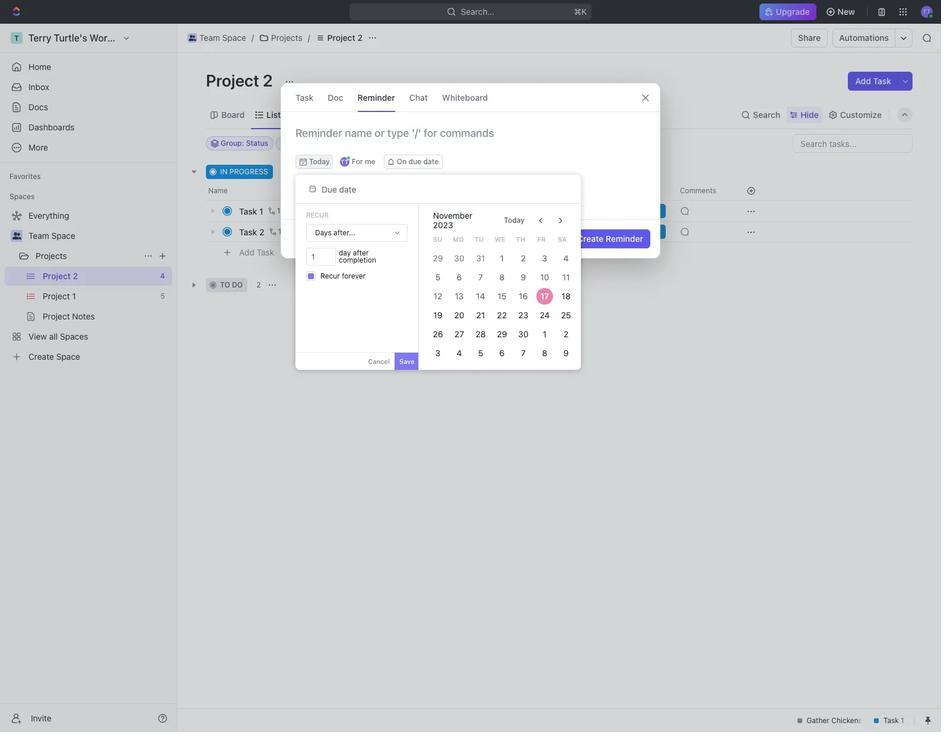 Task type: describe. For each thing, give the bounding box(es) containing it.
create
[[577, 234, 604, 244]]

th
[[516, 235, 525, 243]]

doc
[[328, 92, 343, 102]]

12
[[433, 291, 442, 301]]

task up customize
[[873, 76, 891, 86]]

task up 'calendar' link
[[296, 92, 314, 102]]

projects inside tree
[[36, 251, 67, 261]]

1 vertical spatial add task button
[[305, 165, 355, 179]]

1 horizontal spatial add task
[[319, 167, 350, 176]]

1 vertical spatial 4
[[457, 348, 462, 358]]

favorites button
[[5, 170, 46, 184]]

november
[[433, 211, 473, 221]]

table
[[360, 109, 381, 120]]

1 button for 2
[[267, 226, 283, 238]]

search
[[753, 109, 781, 120]]

new
[[838, 7, 855, 17]]

cancel
[[368, 358, 390, 366]]

user group image
[[189, 35, 196, 41]]

1 down we
[[500, 253, 504, 264]]

progress
[[230, 167, 268, 176]]

in
[[220, 167, 228, 176]]

1 horizontal spatial project
[[327, 33, 355, 43]]

27
[[454, 329, 464, 339]]

17
[[540, 291, 549, 301]]

0 horizontal spatial 9
[[521, 272, 526, 282]]

Search tasks... text field
[[793, 135, 912, 153]]

2 / from the left
[[308, 33, 310, 43]]

november 2023
[[433, 211, 473, 230]]

favorites
[[9, 172, 41, 181]]

2 vertical spatial add task button
[[234, 246, 279, 260]]

to
[[220, 281, 230, 290]]

days after...
[[315, 228, 355, 237]]

gantt
[[403, 109, 425, 120]]

doc button
[[328, 84, 343, 112]]

26
[[433, 329, 443, 339]]

16
[[519, 291, 528, 301]]

11
[[562, 272, 570, 282]]

13
[[455, 291, 464, 301]]

1 horizontal spatial projects
[[271, 33, 302, 43]]

calendar
[[303, 109, 338, 120]]

28
[[476, 329, 486, 339]]

recur for recur
[[306, 211, 329, 219]]

0 vertical spatial 7
[[478, 272, 483, 282]]

task down task 2
[[257, 247, 274, 257]]

do
[[232, 281, 243, 290]]

whiteboard button
[[442, 84, 488, 112]]

list link
[[264, 107, 281, 123]]

upgrade link
[[760, 4, 816, 20]]

home link
[[5, 58, 172, 77]]

day
[[339, 249, 351, 258]]

search button
[[738, 107, 784, 123]]

22
[[497, 310, 507, 320]]

docs
[[28, 102, 48, 112]]

after...
[[334, 228, 355, 237]]

home
[[28, 62, 51, 72]]

su
[[433, 235, 442, 243]]

19
[[433, 310, 442, 320]]

add for add task button to the right
[[855, 76, 871, 86]]

reminder button
[[358, 84, 395, 112]]

today button
[[497, 211, 532, 230]]

forever
[[342, 272, 366, 281]]

automations button
[[833, 29, 895, 47]]

whiteboard
[[442, 92, 488, 102]]

1 horizontal spatial 4
[[563, 253, 569, 264]]

after
[[353, 249, 369, 258]]

create reminder button
[[570, 230, 650, 249]]

task up task 2
[[239, 206, 257, 216]]

15
[[498, 291, 506, 301]]

task down task 1
[[239, 227, 257, 237]]

assignees
[[495, 139, 530, 148]]

invite
[[31, 714, 52, 724]]

dashboards
[[28, 122, 75, 132]]

21
[[476, 310, 485, 320]]

create reminder
[[577, 234, 643, 244]]

1 right task 2
[[278, 227, 282, 236]]

0 vertical spatial 6
[[457, 272, 462, 282]]

project 2 link
[[313, 31, 366, 45]]

save
[[399, 358, 415, 366]]

10
[[540, 272, 549, 282]]

spaces
[[9, 192, 35, 201]]

list
[[267, 109, 281, 120]]

0 vertical spatial reminder
[[358, 92, 395, 102]]

23
[[518, 310, 528, 320]]

docs link
[[5, 98, 172, 117]]

upgrade
[[776, 7, 810, 17]]

completion
[[339, 256, 376, 265]]

1 down 24
[[543, 329, 547, 339]]

Reminder na﻿me or type '/' for commands text field
[[281, 126, 660, 155]]

1 right task 1
[[277, 207, 280, 215]]

board link
[[219, 107, 245, 123]]

add for the bottom add task button
[[239, 247, 254, 257]]

table link
[[358, 107, 381, 123]]

search...
[[461, 7, 495, 17]]

0 horizontal spatial projects link
[[36, 247, 139, 266]]

sa
[[558, 235, 567, 243]]

today button
[[296, 155, 333, 169]]

dialog containing task
[[281, 83, 661, 259]]

days
[[315, 228, 332, 237]]

customize button
[[825, 107, 885, 123]]



Task type: locate. For each thing, give the bounding box(es) containing it.
hide
[[801, 109, 819, 120]]

0 horizontal spatial 8
[[499, 272, 505, 282]]

project
[[327, 33, 355, 43], [206, 71, 259, 90]]

1 vertical spatial recur
[[320, 272, 340, 281]]

0 horizontal spatial project
[[206, 71, 259, 90]]

0 vertical spatial 4
[[563, 253, 569, 264]]

assignees button
[[480, 136, 535, 151]]

1 vertical spatial projects
[[36, 251, 67, 261]]

25
[[561, 310, 571, 320]]

reminder inside button
[[606, 234, 643, 244]]

share button
[[791, 28, 828, 47]]

1 vertical spatial today
[[504, 216, 525, 225]]

add down task 2
[[239, 247, 254, 257]]

add task up due date text box
[[319, 167, 350, 176]]

add task down task 2
[[239, 247, 274, 257]]

0 vertical spatial 30
[[454, 253, 464, 264]]

we
[[495, 235, 505, 243]]

0 vertical spatial 9
[[521, 272, 526, 282]]

3
[[542, 253, 547, 264], [435, 348, 440, 358]]

0 vertical spatial recur
[[306, 211, 329, 219]]

space right user group image on the top left
[[51, 231, 75, 241]]

task 2
[[239, 227, 264, 237]]

user group image
[[12, 233, 21, 240]]

0 horizontal spatial 4
[[457, 348, 462, 358]]

tree
[[5, 207, 172, 367]]

⌘k
[[574, 7, 587, 17]]

0 horizontal spatial 3
[[435, 348, 440, 358]]

calendar link
[[300, 107, 338, 123]]

1 horizontal spatial 5
[[478, 348, 483, 358]]

reminder up table
[[358, 92, 395, 102]]

task right today dropdown button
[[334, 167, 350, 176]]

sidebar navigation
[[0, 24, 177, 733]]

1 vertical spatial add task
[[319, 167, 350, 176]]

in progress
[[220, 167, 268, 176]]

1 vertical spatial team
[[28, 231, 49, 241]]

1 horizontal spatial 3
[[542, 253, 547, 264]]

1 button right task 1
[[266, 205, 282, 217]]

0 horizontal spatial add task
[[239, 247, 274, 257]]

30 down "mo" at the top left of page
[[454, 253, 464, 264]]

1 horizontal spatial 8
[[542, 348, 547, 358]]

reminder right create
[[606, 234, 643, 244]]

today
[[309, 157, 330, 166], [504, 216, 525, 225]]

1 vertical spatial team space
[[28, 231, 75, 241]]

1 button for 1
[[266, 205, 282, 217]]

14
[[476, 291, 485, 301]]

8
[[499, 272, 505, 282], [542, 348, 547, 358]]

0 vertical spatial 3
[[542, 253, 547, 264]]

0 vertical spatial team space
[[199, 33, 246, 43]]

1 vertical spatial project
[[206, 71, 259, 90]]

3 up the 10
[[542, 253, 547, 264]]

project 2
[[327, 33, 363, 43], [206, 71, 276, 90]]

recur
[[306, 211, 329, 219], [320, 272, 340, 281]]

space inside tree
[[51, 231, 75, 241]]

0 horizontal spatial project 2
[[206, 71, 276, 90]]

team space
[[199, 33, 246, 43], [28, 231, 75, 241]]

2 horizontal spatial add task
[[855, 76, 891, 86]]

1 horizontal spatial reminder
[[606, 234, 643, 244]]

30 down 23
[[518, 329, 528, 339]]

tree inside sidebar navigation
[[5, 207, 172, 367]]

today down 'calendar' link
[[309, 157, 330, 166]]

2 horizontal spatial add task button
[[848, 72, 899, 91]]

0 vertical spatial 1 button
[[266, 205, 282, 217]]

1 horizontal spatial 30
[[518, 329, 528, 339]]

0 vertical spatial 8
[[499, 272, 505, 282]]

29
[[433, 253, 443, 264], [497, 329, 507, 339]]

0 horizontal spatial space
[[51, 231, 75, 241]]

1 vertical spatial 8
[[542, 348, 547, 358]]

1 horizontal spatial add task button
[[305, 165, 355, 179]]

dashboards link
[[5, 118, 172, 137]]

1 horizontal spatial team space
[[199, 33, 246, 43]]

0 horizontal spatial 6
[[457, 272, 462, 282]]

0 vertical spatial add task
[[855, 76, 891, 86]]

0 vertical spatial project 2
[[327, 33, 363, 43]]

0 vertical spatial today
[[309, 157, 330, 166]]

space
[[222, 33, 246, 43], [51, 231, 75, 241]]

inbox link
[[5, 78, 172, 97]]

1 vertical spatial 1 button
[[267, 226, 283, 238]]

1 horizontal spatial today
[[504, 216, 525, 225]]

1 vertical spatial projects link
[[36, 247, 139, 266]]

team
[[199, 33, 220, 43], [28, 231, 49, 241]]

team inside tree
[[28, 231, 49, 241]]

0 horizontal spatial today
[[309, 157, 330, 166]]

6 down 22
[[499, 348, 505, 358]]

1 vertical spatial project 2
[[206, 71, 276, 90]]

reminder
[[358, 92, 395, 102], [606, 234, 643, 244]]

hide button
[[786, 107, 822, 123]]

4 up '11'
[[563, 253, 569, 264]]

0 horizontal spatial team space
[[28, 231, 75, 241]]

None field
[[306, 248, 336, 266]]

0 horizontal spatial add task button
[[234, 246, 279, 260]]

1 horizontal spatial 7
[[521, 348, 526, 358]]

1 horizontal spatial 29
[[497, 329, 507, 339]]

18
[[562, 291, 571, 301]]

0 horizontal spatial projects
[[36, 251, 67, 261]]

dialog
[[281, 83, 661, 259]]

1 vertical spatial add
[[319, 167, 333, 176]]

0 vertical spatial 5
[[435, 272, 440, 282]]

0 horizontal spatial 7
[[478, 272, 483, 282]]

1 horizontal spatial team space link
[[185, 31, 249, 45]]

8 down 24
[[542, 348, 547, 358]]

1 vertical spatial 6
[[499, 348, 505, 358]]

1 vertical spatial 3
[[435, 348, 440, 358]]

recur up "days"
[[306, 211, 329, 219]]

0 horizontal spatial reminder
[[358, 92, 395, 102]]

29 down 22
[[497, 329, 507, 339]]

0 horizontal spatial /
[[252, 33, 254, 43]]

team space right user group image on the top left
[[28, 231, 75, 241]]

1 vertical spatial space
[[51, 231, 75, 241]]

0 horizontal spatial 30
[[454, 253, 464, 264]]

recur for recur forever
[[320, 272, 340, 281]]

8 up 15
[[499, 272, 505, 282]]

2
[[358, 33, 363, 43], [263, 71, 273, 90], [282, 167, 286, 176], [259, 227, 264, 237], [521, 253, 526, 264], [256, 281, 261, 290], [564, 329, 569, 339]]

4 down 27
[[457, 348, 462, 358]]

today inside today button
[[504, 216, 525, 225]]

1 horizontal spatial space
[[222, 33, 246, 43]]

2 vertical spatial add task
[[239, 247, 274, 257]]

new button
[[821, 2, 862, 21]]

days after... button
[[307, 225, 407, 242]]

1 horizontal spatial /
[[308, 33, 310, 43]]

tu
[[475, 235, 484, 243]]

0 horizontal spatial team space link
[[28, 227, 170, 246]]

recur left the forever
[[320, 272, 340, 281]]

1 vertical spatial team space link
[[28, 227, 170, 246]]

1 vertical spatial 7
[[521, 348, 526, 358]]

1 horizontal spatial add
[[319, 167, 333, 176]]

1 vertical spatial 9
[[563, 348, 569, 358]]

Due date text field
[[322, 184, 420, 194]]

1
[[259, 206, 263, 216], [277, 207, 280, 215], [278, 227, 282, 236], [500, 253, 504, 264], [543, 329, 547, 339]]

inbox
[[28, 82, 49, 92]]

1 button right task 2
[[267, 226, 283, 238]]

9 down the 25
[[563, 348, 569, 358]]

20
[[454, 310, 464, 320]]

projects
[[271, 33, 302, 43], [36, 251, 67, 261]]

0 vertical spatial team space link
[[185, 31, 249, 45]]

0 vertical spatial projects link
[[256, 31, 305, 45]]

1 horizontal spatial 6
[[499, 348, 505, 358]]

1 horizontal spatial project 2
[[327, 33, 363, 43]]

add up customize
[[855, 76, 871, 86]]

0 horizontal spatial 29
[[433, 253, 443, 264]]

today inside today dropdown button
[[309, 157, 330, 166]]

chat button
[[409, 84, 428, 112]]

2023
[[433, 220, 453, 230]]

1 button
[[266, 205, 282, 217], [267, 226, 283, 238]]

30
[[454, 253, 464, 264], [518, 329, 528, 339]]

0 vertical spatial add
[[855, 76, 871, 86]]

1 vertical spatial 30
[[518, 329, 528, 339]]

1 vertical spatial 29
[[497, 329, 507, 339]]

0 vertical spatial team
[[199, 33, 220, 43]]

board
[[221, 109, 245, 120]]

1 / from the left
[[252, 33, 254, 43]]

tree containing team space
[[5, 207, 172, 367]]

add
[[855, 76, 871, 86], [319, 167, 333, 176], [239, 247, 254, 257]]

team right user group image on the top left
[[28, 231, 49, 241]]

0 horizontal spatial team
[[28, 231, 49, 241]]

task 1
[[239, 206, 263, 216]]

add up due date text box
[[319, 167, 333, 176]]

gantt link
[[401, 107, 425, 123]]

mo
[[453, 235, 464, 243]]

1 vertical spatial 5
[[478, 348, 483, 358]]

recur forever
[[320, 272, 366, 281]]

6 up 13
[[457, 272, 462, 282]]

add task up customize
[[855, 76, 891, 86]]

5 up 12
[[435, 272, 440, 282]]

day after completion
[[339, 249, 376, 265]]

task button
[[296, 84, 314, 112]]

add task button down task 2
[[234, 246, 279, 260]]

share
[[798, 33, 821, 43]]

to do
[[220, 281, 243, 290]]

team space right user group icon
[[199, 33, 246, 43]]

0 vertical spatial projects
[[271, 33, 302, 43]]

team space inside tree
[[28, 231, 75, 241]]

1 horizontal spatial team
[[199, 33, 220, 43]]

team space link
[[185, 31, 249, 45], [28, 227, 170, 246]]

today up th
[[504, 216, 525, 225]]

29 down su
[[433, 253, 443, 264]]

add task button up customize
[[848, 72, 899, 91]]

2 vertical spatial add
[[239, 247, 254, 257]]

1 horizontal spatial 9
[[563, 348, 569, 358]]

1 horizontal spatial projects link
[[256, 31, 305, 45]]

projects link
[[256, 31, 305, 45], [36, 247, 139, 266]]

24
[[540, 310, 550, 320]]

7 up 14
[[478, 272, 483, 282]]

2 horizontal spatial add
[[855, 76, 871, 86]]

customize
[[840, 109, 882, 120]]

0 vertical spatial project
[[327, 33, 355, 43]]

add task
[[855, 76, 891, 86], [319, 167, 350, 176], [239, 247, 274, 257]]

0 vertical spatial space
[[222, 33, 246, 43]]

add task button up due date text box
[[305, 165, 355, 179]]

9 up the 16
[[521, 272, 526, 282]]

0 vertical spatial 29
[[433, 253, 443, 264]]

team space link inside tree
[[28, 227, 170, 246]]

7 down 23
[[521, 348, 526, 358]]

team right user group icon
[[199, 33, 220, 43]]

chat
[[409, 92, 428, 102]]

3 down 26
[[435, 348, 440, 358]]

1 vertical spatial reminder
[[606, 234, 643, 244]]

4
[[563, 253, 569, 264], [457, 348, 462, 358]]

automations
[[839, 33, 889, 43]]

0 horizontal spatial 5
[[435, 272, 440, 282]]

1 up task 2
[[259, 206, 263, 216]]

31
[[476, 253, 485, 264]]

0 horizontal spatial add
[[239, 247, 254, 257]]

5 down 28
[[478, 348, 483, 358]]

space right user group icon
[[222, 33, 246, 43]]

0 vertical spatial add task button
[[848, 72, 899, 91]]



Task type: vqa. For each thing, say whether or not it's contained in the screenshot.


